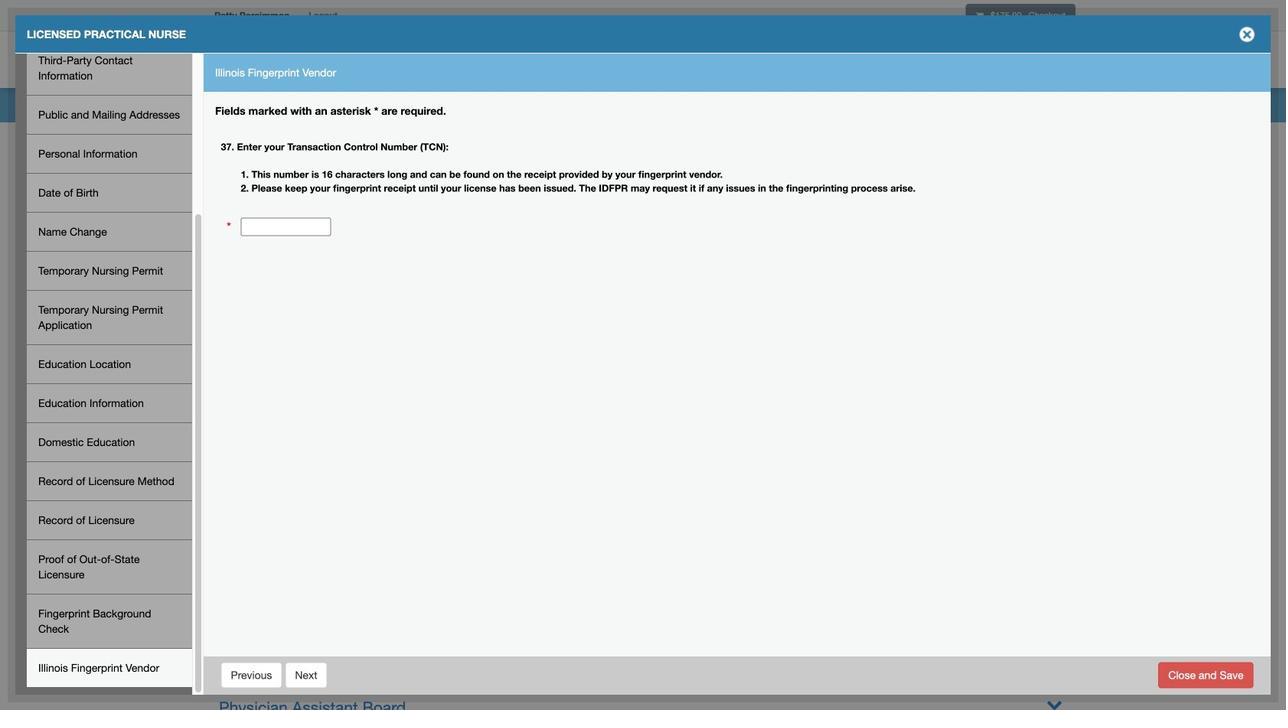 Task type: describe. For each thing, give the bounding box(es) containing it.
illinois department of financial and professional regulation image
[[207, 34, 556, 83]]

close window image
[[1235, 22, 1260, 47]]

chevron down image
[[1047, 697, 1063, 711]]



Task type: locate. For each thing, give the bounding box(es) containing it.
None button
[[221, 663, 282, 689], [285, 663, 327, 689], [1159, 663, 1254, 689], [221, 663, 282, 689], [285, 663, 327, 689], [1159, 663, 1254, 689]]

None text field
[[241, 218, 331, 236]]

chevron down image
[[1047, 646, 1063, 662]]

shopping cart image
[[976, 11, 984, 20]]



